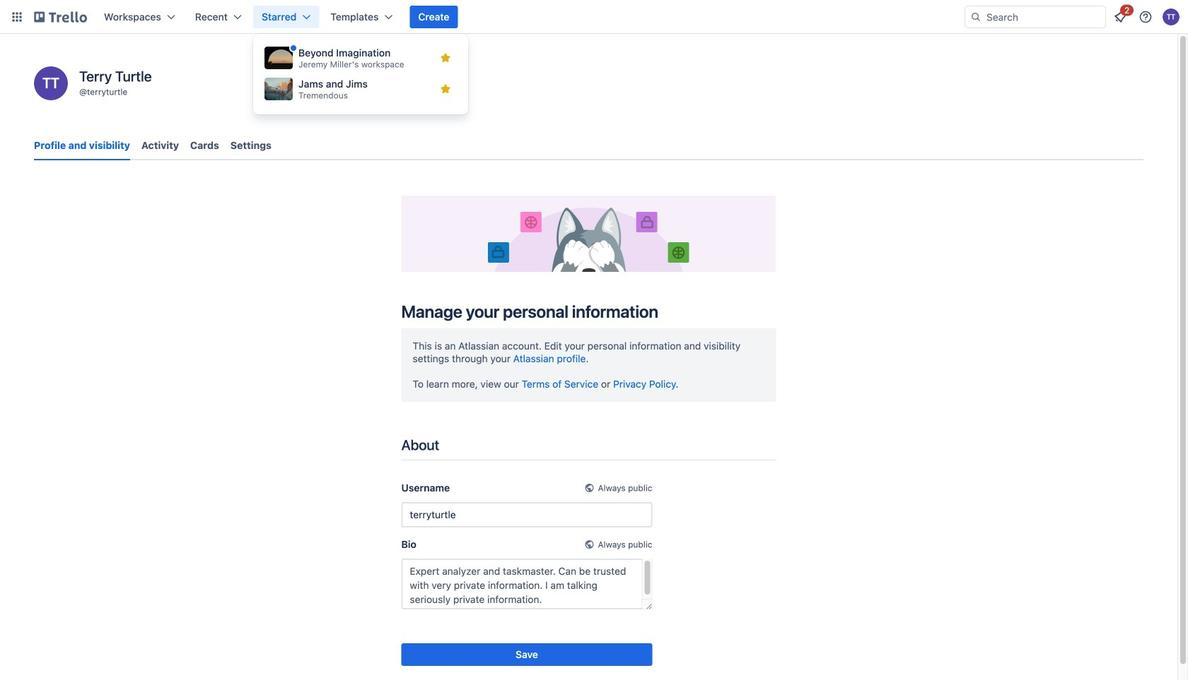 Task type: locate. For each thing, give the bounding box(es) containing it.
None text field
[[401, 559, 652, 610]]

back to home image
[[34, 6, 87, 28]]

0 vertical spatial terry turtle (terryturtle) image
[[1163, 8, 1180, 25]]

terry turtle (terryturtle) image right open information menu icon
[[1163, 8, 1180, 25]]

None text field
[[401, 503, 652, 528]]

1 vertical spatial starred icon image
[[440, 83, 451, 95]]

0 vertical spatial starred icon image
[[440, 52, 451, 64]]

primary element
[[0, 0, 1188, 34]]

0 horizontal spatial terry turtle (terryturtle) image
[[34, 66, 68, 100]]

starred icon image
[[440, 52, 451, 64], [440, 83, 451, 95]]

Search field
[[982, 7, 1105, 27]]

1 horizontal spatial terry turtle (terryturtle) image
[[1163, 8, 1180, 25]]

2 starred icon image from the top
[[440, 83, 451, 95]]

terry turtle (terryturtle) image down back to home image
[[34, 66, 68, 100]]

terry turtle (terryturtle) image
[[1163, 8, 1180, 25], [34, 66, 68, 100]]



Task type: vqa. For each thing, say whether or not it's contained in the screenshot.
2 Notifications icon
yes



Task type: describe. For each thing, give the bounding box(es) containing it.
2 notifications image
[[1112, 8, 1129, 25]]

open information menu image
[[1139, 10, 1153, 24]]

1 vertical spatial terry turtle (terryturtle) image
[[34, 66, 68, 100]]

1 starred icon image from the top
[[440, 52, 451, 64]]

search image
[[970, 11, 982, 23]]



